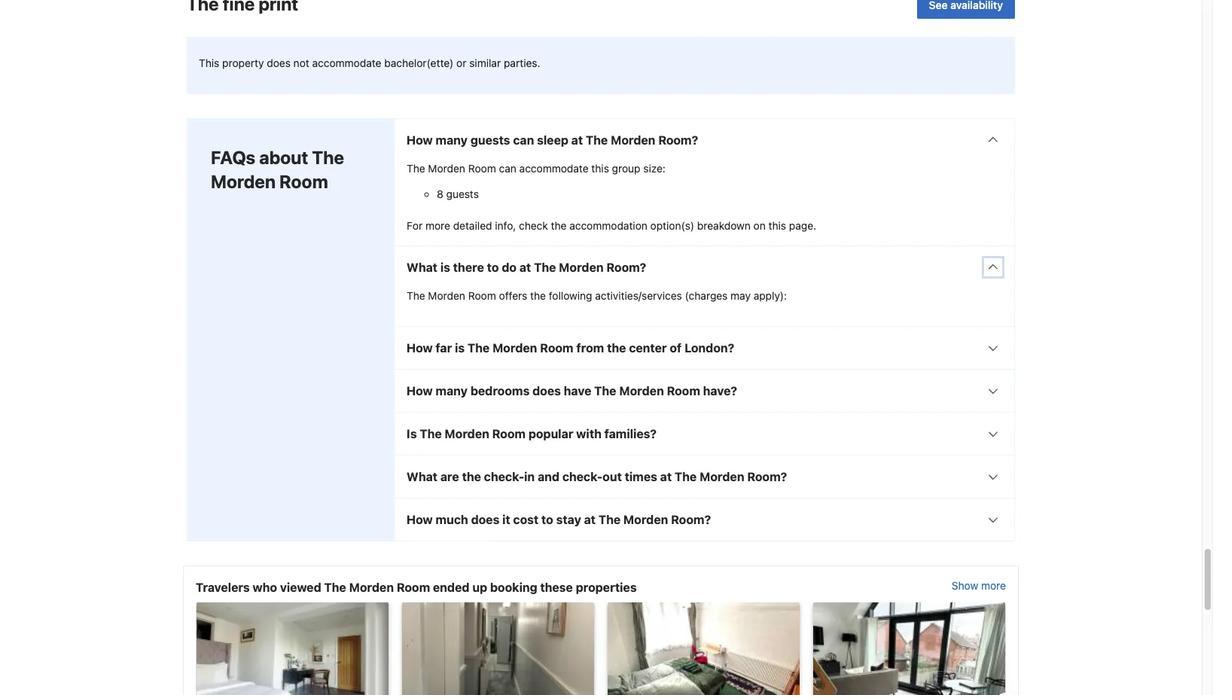 Task type: vqa. For each thing, say whether or not it's contained in the screenshot.
destinations
no



Task type: describe. For each thing, give the bounding box(es) containing it.
or
[[457, 56, 467, 69]]

and
[[538, 470, 560, 484]]

1 vertical spatial guests
[[447, 188, 479, 200]]

the right do
[[534, 261, 556, 274]]

option(s)
[[651, 219, 695, 232]]

parties.
[[504, 56, 541, 69]]

this property does not accommodate bachelor(ette) or similar parties.
[[199, 56, 541, 69]]

similar
[[470, 56, 501, 69]]

does inside how many bedrooms does have the morden room have? dropdown button
[[533, 384, 561, 398]]

the morden room offers the following activities/services (charges may apply):
[[407, 289, 788, 302]]

the morden room can accommodate this group size:
[[407, 162, 666, 175]]

the right times
[[675, 470, 697, 484]]

size:
[[644, 162, 666, 175]]

there
[[453, 261, 484, 274]]

ended
[[433, 581, 470, 594]]

sleep
[[537, 133, 569, 147]]

check
[[519, 219, 548, 232]]

faqs
[[211, 147, 256, 168]]

property
[[222, 56, 264, 69]]

at right do
[[520, 261, 531, 274]]

how many guests can sleep at the morden room?
[[407, 133, 699, 147]]

properties
[[576, 581, 637, 594]]

at inside dropdown button
[[572, 133, 583, 147]]

can for sleep
[[513, 133, 534, 147]]

the right the offers in the top left of the page
[[531, 289, 546, 302]]

how many bedrooms does have the morden room have?
[[407, 384, 738, 398]]

faqs about the morden room
[[211, 147, 344, 192]]

does for accommodate
[[267, 56, 291, 69]]

for more detailed info, check the accommodation option(s) breakdown on this page.
[[407, 219, 817, 232]]

morden down is the morden room popular with families? dropdown button
[[700, 470, 745, 484]]

families?
[[605, 427, 657, 441]]

how for how much does it cost to stay at the morden room?
[[407, 513, 433, 527]]

travelers
[[196, 581, 250, 594]]

room inside faqs about the morden room
[[280, 171, 328, 192]]

following
[[549, 289, 593, 302]]

out
[[603, 470, 622, 484]]

on
[[754, 219, 766, 232]]

1 horizontal spatial is
[[455, 341, 465, 355]]

times
[[625, 470, 658, 484]]

guests inside how many guests can sleep at the morden room? dropdown button
[[471, 133, 511, 147]]

at right stay
[[584, 513, 596, 527]]

(charges
[[685, 289, 728, 302]]

are
[[441, 470, 459, 484]]

how much does it cost to stay at the morden room?
[[407, 513, 711, 527]]

0 vertical spatial this
[[592, 162, 610, 175]]

is
[[407, 427, 417, 441]]

morden down center at the right
[[620, 384, 664, 398]]

room left have?
[[667, 384, 701, 398]]

cost
[[514, 513, 539, 527]]

morden right viewed
[[349, 581, 394, 594]]

this
[[199, 56, 220, 69]]

more for show
[[982, 579, 1007, 592]]

accommodate for this
[[520, 162, 589, 175]]

show more
[[952, 579, 1007, 592]]

from
[[577, 341, 605, 355]]

have?
[[704, 384, 738, 398]]

who
[[253, 581, 277, 594]]

offers
[[499, 289, 528, 302]]

bachelor(ette)
[[385, 56, 454, 69]]

activities/services
[[596, 289, 683, 302]]

stay
[[557, 513, 582, 527]]

the right far
[[468, 341, 490, 355]]

0 horizontal spatial to
[[487, 261, 499, 274]]

does for cost
[[471, 513, 500, 527]]

accommodate for bachelor(ette)
[[312, 56, 382, 69]]

many for bedrooms
[[436, 384, 468, 398]]

room left ended in the left bottom of the page
[[397, 581, 430, 594]]

what is there to do at the morden room? button
[[395, 246, 1015, 288]]

morden up the 8
[[428, 162, 466, 175]]

morden down there
[[428, 289, 466, 302]]

more for for
[[426, 219, 451, 232]]

morden up following
[[559, 261, 604, 274]]

room up 8 guests
[[468, 162, 496, 175]]

of
[[670, 341, 682, 355]]

is the morden room popular with families? button
[[395, 413, 1015, 455]]

what are the check-in and check-out times at the morden room? button
[[395, 456, 1015, 498]]

it
[[503, 513, 511, 527]]

how for how many bedrooms does have the morden room have?
[[407, 384, 433, 398]]



Task type: locate. For each thing, give the bounding box(es) containing it.
this right on
[[769, 219, 787, 232]]

group
[[612, 162, 641, 175]]

the
[[586, 133, 608, 147], [312, 147, 344, 168], [407, 162, 426, 175], [534, 261, 556, 274], [407, 289, 426, 302], [468, 341, 490, 355], [595, 384, 617, 398], [420, 427, 442, 441], [675, 470, 697, 484], [599, 513, 621, 527], [324, 581, 346, 594]]

the right are
[[462, 470, 481, 484]]

morden down faqs at left top
[[211, 171, 276, 192]]

what for what is there to do at the morden room?
[[407, 261, 438, 274]]

how much does it cost to stay at the morden room? button
[[395, 499, 1015, 541]]

at right times
[[661, 470, 672, 484]]

is left there
[[441, 261, 451, 274]]

booking
[[490, 581, 538, 594]]

the inside faqs about the morden room
[[312, 147, 344, 168]]

can inside dropdown button
[[513, 133, 534, 147]]

many down far
[[436, 384, 468, 398]]

can for accommodate
[[499, 162, 517, 175]]

for
[[407, 219, 423, 232]]

about
[[259, 147, 308, 168]]

does left have at the left of the page
[[533, 384, 561, 398]]

does left not
[[267, 56, 291, 69]]

1 vertical spatial this
[[769, 219, 787, 232]]

to left do
[[487, 261, 499, 274]]

breakdown
[[698, 219, 751, 232]]

2 check- from the left
[[563, 470, 603, 484]]

this left group
[[592, 162, 610, 175]]

travelers who viewed the morden room ended up booking these properties
[[196, 581, 637, 594]]

have
[[564, 384, 592, 398]]

up
[[473, 581, 488, 594]]

8 guests
[[437, 188, 479, 200]]

0 vertical spatial guests
[[471, 133, 511, 147]]

with
[[577, 427, 602, 441]]

how inside dropdown button
[[407, 133, 433, 147]]

what is there to do at the morden room?
[[407, 261, 647, 274]]

1 vertical spatial can
[[499, 162, 517, 175]]

morden
[[611, 133, 656, 147], [428, 162, 466, 175], [211, 171, 276, 192], [559, 261, 604, 274], [428, 289, 466, 302], [493, 341, 538, 355], [620, 384, 664, 398], [445, 427, 490, 441], [700, 470, 745, 484], [624, 513, 669, 527], [349, 581, 394, 594]]

the right check
[[551, 219, 567, 232]]

more right the show
[[982, 579, 1007, 592]]

these
[[541, 581, 573, 594]]

0 horizontal spatial this
[[592, 162, 610, 175]]

0 vertical spatial many
[[436, 133, 468, 147]]

0 horizontal spatial more
[[426, 219, 451, 232]]

accommodate down sleep
[[520, 162, 589, 175]]

do
[[502, 261, 517, 274]]

0 horizontal spatial is
[[441, 261, 451, 274]]

accommodate inside accordion control element
[[520, 162, 589, 175]]

1 horizontal spatial this
[[769, 219, 787, 232]]

how for how far is the morden room from the center of london?
[[407, 341, 433, 355]]

1 horizontal spatial to
[[542, 513, 554, 527]]

london?
[[685, 341, 735, 355]]

to left stay
[[542, 513, 554, 527]]

1 how from the top
[[407, 133, 433, 147]]

at right sleep
[[572, 133, 583, 147]]

how many bedrooms does have the morden room have? button
[[395, 370, 1015, 412]]

check- up it
[[484, 470, 525, 484]]

0 vertical spatial what
[[407, 261, 438, 274]]

viewed
[[280, 581, 321, 594]]

morden up are
[[445, 427, 490, 441]]

2 what from the top
[[407, 470, 438, 484]]

room left from
[[540, 341, 574, 355]]

the right sleep
[[586, 133, 608, 147]]

does left it
[[471, 513, 500, 527]]

room
[[468, 162, 496, 175], [280, 171, 328, 192], [468, 289, 496, 302], [540, 341, 574, 355], [667, 384, 701, 398], [493, 427, 526, 441], [397, 581, 430, 594]]

accordion control element
[[394, 118, 1016, 542]]

is
[[441, 261, 451, 274], [455, 341, 465, 355]]

page.
[[790, 219, 817, 232]]

what down for
[[407, 261, 438, 274]]

0 vertical spatial does
[[267, 56, 291, 69]]

more right for
[[426, 219, 451, 232]]

8
[[437, 188, 444, 200]]

0 vertical spatial can
[[513, 133, 534, 147]]

is the morden room popular with families?
[[407, 427, 657, 441]]

much
[[436, 513, 469, 527]]

detailed
[[453, 219, 492, 232]]

room left the offers in the top left of the page
[[468, 289, 496, 302]]

how far is the morden room from the center of london?
[[407, 341, 735, 355]]

room?
[[659, 133, 699, 147], [607, 261, 647, 274], [748, 470, 788, 484], [672, 513, 711, 527]]

guests right the 8
[[447, 188, 479, 200]]

1 vertical spatial many
[[436, 384, 468, 398]]

1 vertical spatial what
[[407, 470, 438, 484]]

1 horizontal spatial does
[[471, 513, 500, 527]]

can
[[513, 133, 534, 147], [499, 162, 517, 175]]

2 many from the top
[[436, 384, 468, 398]]

morden down times
[[624, 513, 669, 527]]

the right about
[[312, 147, 344, 168]]

0 horizontal spatial accommodate
[[312, 56, 382, 69]]

the up for
[[407, 162, 426, 175]]

1 vertical spatial does
[[533, 384, 561, 398]]

0 vertical spatial is
[[441, 261, 451, 274]]

4 how from the top
[[407, 513, 433, 527]]

does inside how much does it cost to stay at the morden room? dropdown button
[[471, 513, 500, 527]]

check- right and
[[563, 470, 603, 484]]

more inside accordion control element
[[426, 219, 451, 232]]

room down about
[[280, 171, 328, 192]]

1 many from the top
[[436, 133, 468, 147]]

the right have at the left of the page
[[595, 384, 617, 398]]

at
[[572, 133, 583, 147], [520, 261, 531, 274], [661, 470, 672, 484], [584, 513, 596, 527]]

the
[[551, 219, 567, 232], [531, 289, 546, 302], [607, 341, 627, 355], [462, 470, 481, 484]]

0 horizontal spatial check-
[[484, 470, 525, 484]]

does
[[267, 56, 291, 69], [533, 384, 561, 398], [471, 513, 500, 527]]

what for what are the check-in and check-out times at the morden room?
[[407, 470, 438, 484]]

show
[[952, 579, 979, 592]]

what are the check-in and check-out times at the morden room?
[[407, 470, 788, 484]]

0 vertical spatial more
[[426, 219, 451, 232]]

is right far
[[455, 341, 465, 355]]

the right from
[[607, 341, 627, 355]]

guests
[[471, 133, 511, 147], [447, 188, 479, 200]]

0 vertical spatial to
[[487, 261, 499, 274]]

1 horizontal spatial accommodate
[[520, 162, 589, 175]]

1 horizontal spatial check-
[[563, 470, 603, 484]]

many inside dropdown button
[[436, 384, 468, 398]]

popular
[[529, 427, 574, 441]]

how many guests can sleep at the morden room? button
[[395, 119, 1015, 161]]

many
[[436, 133, 468, 147], [436, 384, 468, 398]]

accommodation
[[570, 219, 648, 232]]

the right viewed
[[324, 581, 346, 594]]

can down how many guests can sleep at the morden room?
[[499, 162, 517, 175]]

in
[[525, 470, 535, 484]]

what left are
[[407, 470, 438, 484]]

1 vertical spatial to
[[542, 513, 554, 527]]

far
[[436, 341, 452, 355]]

2 how from the top
[[407, 341, 433, 355]]

1 vertical spatial more
[[982, 579, 1007, 592]]

many for guests
[[436, 133, 468, 147]]

may
[[731, 289, 751, 302]]

bedrooms
[[471, 384, 530, 398]]

1 vertical spatial is
[[455, 341, 465, 355]]

2 horizontal spatial does
[[533, 384, 561, 398]]

check-
[[484, 470, 525, 484], [563, 470, 603, 484]]

how far is the morden room from the center of london? button
[[395, 327, 1015, 369]]

info,
[[495, 219, 516, 232]]

1 horizontal spatial more
[[982, 579, 1007, 592]]

show more link
[[952, 579, 1007, 597]]

can left sleep
[[513, 133, 534, 147]]

more
[[426, 219, 451, 232], [982, 579, 1007, 592]]

room? inside dropdown button
[[659, 133, 699, 147]]

room left the 'popular'
[[493, 427, 526, 441]]

guests up the morden room can accommodate this group size:
[[471, 133, 511, 147]]

many inside dropdown button
[[436, 133, 468, 147]]

center
[[629, 341, 667, 355]]

this
[[592, 162, 610, 175], [769, 219, 787, 232]]

accommodate
[[312, 56, 382, 69], [520, 162, 589, 175]]

morden up group
[[611, 133, 656, 147]]

to
[[487, 261, 499, 274], [542, 513, 554, 527]]

morden inside faqs about the morden room
[[211, 171, 276, 192]]

1 what from the top
[[407, 261, 438, 274]]

what
[[407, 261, 438, 274], [407, 470, 438, 484]]

0 vertical spatial accommodate
[[312, 56, 382, 69]]

the inside dropdown button
[[586, 133, 608, 147]]

0 horizontal spatial does
[[267, 56, 291, 69]]

the right stay
[[599, 513, 621, 527]]

2 vertical spatial does
[[471, 513, 500, 527]]

3 how from the top
[[407, 384, 433, 398]]

the down for
[[407, 289, 426, 302]]

how
[[407, 133, 433, 147], [407, 341, 433, 355], [407, 384, 433, 398], [407, 513, 433, 527]]

how for how many guests can sleep at the morden room?
[[407, 133, 433, 147]]

accommodate right not
[[312, 56, 382, 69]]

apply):
[[754, 289, 788, 302]]

the right 'is'
[[420, 427, 442, 441]]

not
[[294, 56, 310, 69]]

1 vertical spatial accommodate
[[520, 162, 589, 175]]

1 check- from the left
[[484, 470, 525, 484]]

many up 8 guests
[[436, 133, 468, 147]]

morden inside dropdown button
[[611, 133, 656, 147]]

morden up bedrooms
[[493, 341, 538, 355]]



